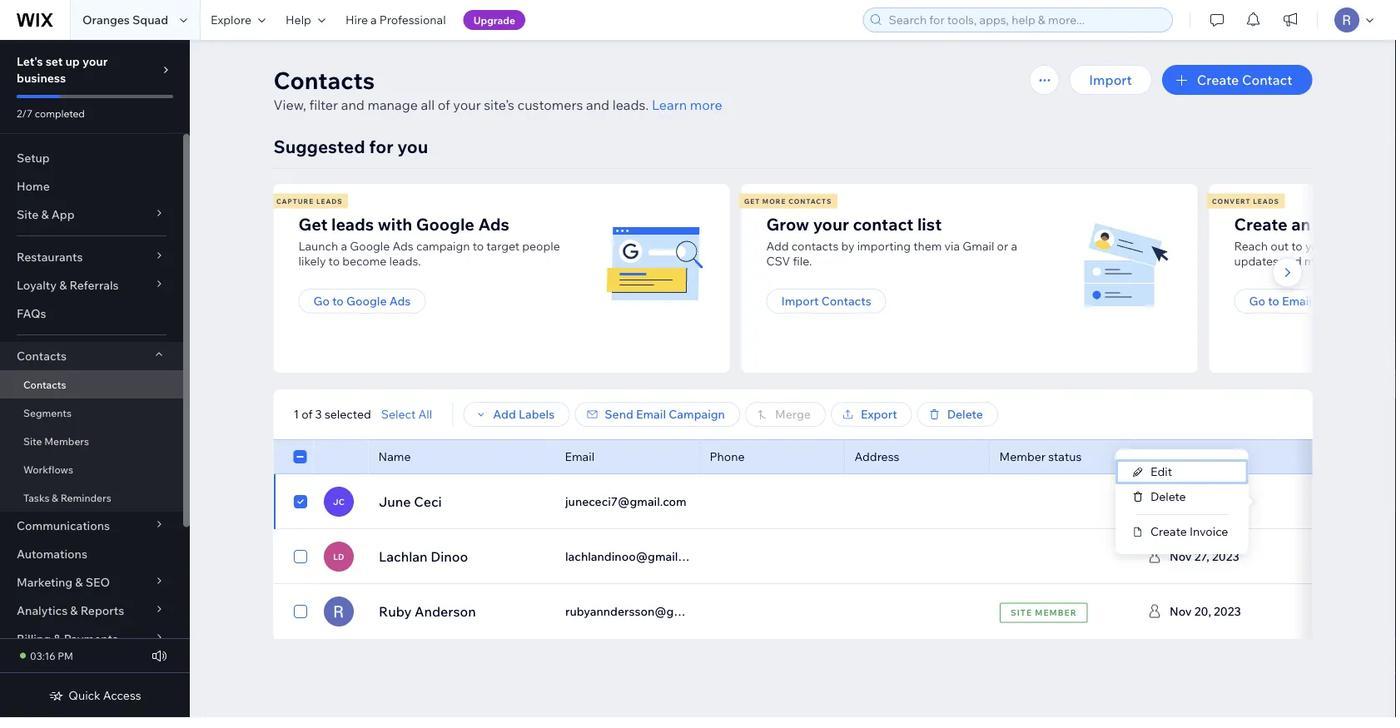 Task type: describe. For each thing, give the bounding box(es) containing it.
gmail
[[963, 239, 995, 254]]

all
[[418, 407, 432, 422]]

create for an
[[1234, 214, 1288, 234]]

& for analytics
[[70, 604, 78, 618]]

contacts
[[792, 239, 839, 254]]

you
[[397, 135, 428, 157]]

address
[[855, 450, 900, 464]]

1 vertical spatial google
[[350, 239, 390, 254]]

ld
[[333, 552, 344, 562]]

subscribers
[[1332, 239, 1396, 254]]

completed
[[35, 107, 85, 119]]

loyalty & referrals
[[17, 278, 119, 293]]

2 and from the left
[[586, 97, 610, 113]]

june ceci
[[378, 494, 441, 510]]

invoice
[[1190, 525, 1228, 539]]

google inside go to google ads button
[[346, 294, 387, 308]]

filter
[[309, 97, 338, 113]]

reminders
[[61, 492, 111, 504]]

convert leads
[[1212, 197, 1280, 205]]

reports
[[80, 604, 124, 618]]

a inside grow your contact list add contacts by importing them via gmail or a csv file.
[[1011, 239, 1017, 254]]

member status
[[1000, 450, 1082, 464]]

more
[[690, 97, 722, 113]]

add labels
[[493, 407, 555, 422]]

lachlandinoo@gmail.com
[[565, 550, 704, 564]]

your inside grow your contact list add contacts by importing them via gmail or a csv file.
[[813, 214, 849, 234]]

with
[[378, 214, 412, 234]]

go to google ads
[[313, 294, 411, 308]]

contacts link
[[0, 371, 183, 399]]

contacts inside button
[[822, 294, 871, 308]]

export
[[861, 407, 897, 422]]

leads
[[331, 214, 374, 234]]

create for invoice
[[1151, 525, 1187, 539]]

for
[[369, 135, 393, 157]]

edit button
[[1116, 460, 1248, 485]]

segments link
[[0, 399, 183, 427]]

help button
[[276, 0, 335, 40]]

communications
[[17, 519, 110, 533]]

nov for dinoo
[[1169, 550, 1192, 564]]

1 horizontal spatial delete button
[[1116, 485, 1248, 510]]

likely
[[298, 254, 326, 269]]

sidebar element
[[0, 40, 190, 719]]

leads. inside contacts view, filter and manage all of your site's customers and leads. learn more
[[613, 97, 649, 113]]

contacts inside contacts view, filter and manage all of your site's customers and leads. learn more
[[274, 65, 375, 95]]

billing & payments
[[17, 632, 118, 647]]

get
[[744, 197, 760, 205]]

03:16
[[30, 650, 55, 662]]

leads for get
[[316, 197, 343, 205]]

Search for tools, apps, help & more... field
[[884, 8, 1167, 32]]

importing
[[857, 239, 911, 254]]

delete inside menu
[[1151, 490, 1186, 504]]

0 vertical spatial google
[[416, 214, 475, 234]]

27, for ceci
[[1194, 495, 1209, 509]]

lachlan
[[378, 549, 427, 565]]

list containing get leads with google ads
[[271, 184, 1396, 373]]

your inside let's set up your business
[[82, 54, 108, 69]]

send email campaign button
[[575, 402, 740, 427]]

2023 for ceci
[[1212, 495, 1239, 509]]

hire a professional link
[[335, 0, 456, 40]]

contacts button
[[0, 342, 183, 371]]

2/7 completed
[[17, 107, 85, 119]]

hire a professional
[[345, 12, 446, 27]]

20,
[[1194, 604, 1211, 619]]

create for contact
[[1197, 72, 1239, 88]]

manage
[[368, 97, 418, 113]]

campaign
[[669, 407, 725, 422]]

select all
[[381, 407, 432, 422]]

rubyanndersson@gmail.com
[[565, 604, 723, 619]]

create an email camp reach out to your subscribers 
[[1234, 214, 1396, 269]]

1
[[293, 407, 299, 422]]

go to email marketing button
[[1234, 289, 1386, 314]]

ads inside go to google ads button
[[389, 294, 411, 308]]

1 of 3 selected
[[293, 407, 371, 422]]

ceci
[[414, 494, 441, 510]]

to down launch
[[329, 254, 340, 269]]

name
[[378, 450, 411, 464]]

email inside button
[[636, 407, 666, 422]]

site & app
[[17, 207, 75, 222]]

3 nov from the top
[[1169, 604, 1192, 619]]

analytics & reports button
[[0, 597, 183, 625]]

import contacts button
[[766, 289, 886, 314]]

professional
[[380, 12, 446, 27]]

file.
[[793, 254, 812, 269]]

go for get
[[313, 294, 330, 308]]

& for site
[[41, 207, 49, 222]]

nov for ceci
[[1169, 495, 1192, 509]]

your inside create an email camp reach out to your subscribers
[[1305, 239, 1330, 254]]

contacts up the segments
[[23, 378, 66, 391]]

capture
[[276, 197, 314, 205]]

add inside button
[[493, 407, 516, 422]]

to inside button
[[1268, 294, 1280, 308]]

1 horizontal spatial a
[[371, 12, 377, 27]]

seo
[[85, 575, 110, 590]]

go to google ads button
[[298, 289, 426, 314]]

labels
[[519, 407, 555, 422]]

to inside button
[[332, 294, 344, 308]]

all
[[421, 97, 435, 113]]

create contact button
[[1162, 65, 1313, 95]]

select
[[381, 407, 416, 422]]

2/7
[[17, 107, 33, 119]]

0 vertical spatial ads
[[478, 214, 509, 234]]

& for marketing
[[75, 575, 83, 590]]

home
[[17, 179, 50, 194]]

get
[[298, 214, 328, 234]]

grow
[[766, 214, 809, 234]]

last activity
[[1144, 450, 1210, 464]]

learn more button
[[652, 95, 722, 115]]

faqs link
[[0, 300, 183, 328]]



Task type: vqa. For each thing, say whether or not it's contained in the screenshot.
paid
no



Task type: locate. For each thing, give the bounding box(es) containing it.
2 nov 27, 2023 from the top
[[1169, 550, 1239, 564]]

& for loyalty
[[59, 278, 67, 293]]

add up csv
[[766, 239, 789, 254]]

launch
[[298, 239, 338, 254]]

03:16 pm
[[30, 650, 73, 662]]

2 nov from the top
[[1169, 550, 1192, 564]]

1 vertical spatial 2023
[[1212, 550, 1239, 564]]

nov 27, 2023 for dinoo
[[1169, 550, 1239, 564]]

leads. down with
[[389, 254, 421, 269]]

0 vertical spatial email
[[1282, 294, 1312, 308]]

1 vertical spatial add
[[493, 407, 516, 422]]

leads for create
[[1253, 197, 1280, 205]]

0 vertical spatial nov
[[1169, 495, 1192, 509]]

2023 down invoice
[[1212, 550, 1239, 564]]

out
[[1271, 239, 1289, 254]]

delete
[[947, 407, 983, 422], [1151, 490, 1186, 504]]

1 horizontal spatial add
[[766, 239, 789, 254]]

home link
[[0, 172, 183, 201]]

of right 1
[[302, 407, 313, 422]]

a inside get leads with google ads launch a google ads campaign to target people likely to become leads.
[[341, 239, 347, 254]]

loyalty & referrals button
[[0, 271, 183, 300]]

1 vertical spatial import
[[781, 294, 819, 308]]

marketing up analytics
[[17, 575, 73, 590]]

site for site member
[[1010, 608, 1032, 618]]

hire
[[345, 12, 368, 27]]

27,
[[1194, 495, 1209, 509], [1194, 550, 1209, 564]]

0 horizontal spatial delete
[[947, 407, 983, 422]]

status
[[1048, 450, 1082, 464]]

1 horizontal spatial email
[[636, 407, 666, 422]]

& right tasks
[[52, 492, 58, 504]]

delete button down the edit
[[1116, 485, 1248, 510]]

0 horizontal spatial leads.
[[389, 254, 421, 269]]

27, for dinoo
[[1194, 550, 1209, 564]]

up
[[65, 54, 80, 69]]

ruby anderson image
[[323, 597, 353, 627]]

0 horizontal spatial add
[[493, 407, 516, 422]]

your up 'contacts'
[[813, 214, 849, 234]]

ads up target
[[478, 214, 509, 234]]

1 leads from the left
[[316, 197, 343, 205]]

import for import contacts
[[781, 294, 819, 308]]

1 view link from the top
[[1177, 542, 1248, 572]]

convert
[[1212, 197, 1251, 205]]

1 vertical spatial delete button
[[1116, 485, 1248, 510]]

1 horizontal spatial delete
[[1151, 490, 1186, 504]]

import for import
[[1089, 72, 1132, 88]]

0 vertical spatial delete button
[[917, 402, 998, 427]]

0 vertical spatial site
[[17, 207, 39, 222]]

marketing inside marketing & seo dropdown button
[[17, 575, 73, 590]]

2 vertical spatial nov
[[1169, 604, 1192, 619]]

2 vertical spatial email
[[565, 450, 595, 464]]

0 vertical spatial view link
[[1177, 542, 1248, 572]]

0 vertical spatial create
[[1197, 72, 1239, 88]]

list
[[271, 184, 1396, 373]]

ruby anderson
[[378, 604, 476, 620]]

nov 20, 2023
[[1169, 604, 1241, 619]]

marketing down subscribers
[[1315, 294, 1371, 308]]

0 horizontal spatial leads
[[316, 197, 343, 205]]

2 go from the left
[[1249, 294, 1266, 308]]

anderson
[[414, 604, 476, 620]]

1 nov from the top
[[1169, 495, 1192, 509]]

access
[[103, 689, 141, 703]]

1 vertical spatial site
[[23, 435, 42, 448]]

2 horizontal spatial email
[[1282, 294, 1312, 308]]

1 nov 27, 2023 from the top
[[1169, 495, 1239, 509]]

members
[[44, 435, 89, 448]]

site for site members
[[23, 435, 42, 448]]

0 vertical spatial view
[[1197, 549, 1228, 565]]

0 vertical spatial leads.
[[613, 97, 649, 113]]

go inside button
[[313, 294, 330, 308]]

analytics & reports
[[17, 604, 124, 618]]

and right filter at the left top of page
[[341, 97, 365, 113]]

ads down get leads with google ads launch a google ads campaign to target people likely to become leads.
[[389, 294, 411, 308]]

2 view link from the top
[[1177, 597, 1248, 627]]

nov left 20,
[[1169, 604, 1192, 619]]

google
[[416, 214, 475, 234], [350, 239, 390, 254], [346, 294, 387, 308]]

tasks & reminders
[[23, 492, 111, 504]]

0 horizontal spatial import
[[781, 294, 819, 308]]

activity
[[1170, 450, 1210, 464]]

1 vertical spatial marketing
[[17, 575, 73, 590]]

0 horizontal spatial go
[[313, 294, 330, 308]]

import button
[[1069, 65, 1152, 95]]

27, down invoice
[[1194, 550, 1209, 564]]

0 vertical spatial marketing
[[1315, 294, 1371, 308]]

restaurants button
[[0, 243, 183, 271]]

add inside grow your contact list add contacts by importing them via gmail or a csv file.
[[766, 239, 789, 254]]

restaurants
[[17, 250, 83, 264]]

of right all
[[438, 97, 450, 113]]

contacts
[[274, 65, 375, 95], [822, 294, 871, 308], [17, 349, 67, 363], [23, 378, 66, 391]]

a right hire
[[371, 12, 377, 27]]

1 horizontal spatial import
[[1089, 72, 1132, 88]]

1 and from the left
[[341, 97, 365, 113]]

your down an
[[1305, 239, 1330, 254]]

create inside the create invoice button
[[1151, 525, 1187, 539]]

0 vertical spatial member
[[1000, 450, 1046, 464]]

1 vertical spatial view
[[1197, 604, 1228, 620]]

nov down the create invoice button
[[1169, 550, 1192, 564]]

contacts up filter at the left top of page
[[274, 65, 375, 95]]

1 vertical spatial nov 27, 2023
[[1169, 550, 1239, 564]]

billing
[[17, 632, 51, 647]]

create
[[1197, 72, 1239, 88], [1234, 214, 1288, 234], [1151, 525, 1187, 539]]

1 vertical spatial of
[[302, 407, 313, 422]]

1 vertical spatial delete
[[1151, 490, 1186, 504]]

1 vertical spatial create
[[1234, 214, 1288, 234]]

send
[[605, 407, 634, 422]]

& left reports
[[70, 604, 78, 618]]

1 27, from the top
[[1194, 495, 1209, 509]]

1 horizontal spatial of
[[438, 97, 450, 113]]

2 view from the top
[[1197, 604, 1228, 620]]

contacts inside popup button
[[17, 349, 67, 363]]

nov 27, 2023 up invoice
[[1169, 495, 1239, 509]]

& right the loyalty at left top
[[59, 278, 67, 293]]

site's
[[484, 97, 515, 113]]

0 vertical spatial 27,
[[1194, 495, 1209, 509]]

leads. inside get leads with google ads launch a google ads campaign to target people likely to become leads.
[[389, 254, 421, 269]]

email
[[1282, 294, 1312, 308], [636, 407, 666, 422], [565, 450, 595, 464]]

2 horizontal spatial a
[[1011, 239, 1017, 254]]

0 vertical spatial nov 27, 2023
[[1169, 495, 1239, 509]]

2 vertical spatial create
[[1151, 525, 1187, 539]]

create left invoice
[[1151, 525, 1187, 539]]

2023 for dinoo
[[1212, 550, 1239, 564]]

& left 'seo'
[[75, 575, 83, 590]]

& for tasks
[[52, 492, 58, 504]]

faqs
[[17, 306, 46, 321]]

2 leads from the left
[[1253, 197, 1280, 205]]

1 horizontal spatial marketing
[[1315, 294, 1371, 308]]

an
[[1292, 214, 1311, 234]]

contacts down by
[[822, 294, 871, 308]]

referrals
[[70, 278, 119, 293]]

grow your contact list add contacts by importing them via gmail or a csv file.
[[766, 214, 1017, 269]]

1 view from the top
[[1197, 549, 1228, 565]]

and right customers
[[586, 97, 610, 113]]

contacts
[[789, 197, 832, 205]]

email down out
[[1282, 294, 1312, 308]]

nov
[[1169, 495, 1192, 509], [1169, 550, 1192, 564], [1169, 604, 1192, 619]]

0 horizontal spatial and
[[341, 97, 365, 113]]

site members link
[[0, 427, 183, 455]]

1 horizontal spatial and
[[586, 97, 610, 113]]

your right up
[[82, 54, 108, 69]]

0 vertical spatial 2023
[[1212, 495, 1239, 509]]

google up campaign
[[416, 214, 475, 234]]

dinoo
[[430, 549, 468, 565]]

segments
[[23, 407, 72, 419]]

target
[[486, 239, 520, 254]]

site member
[[1010, 608, 1077, 618]]

analytics
[[17, 604, 68, 618]]

site & app button
[[0, 201, 183, 229]]

campaign
[[416, 239, 470, 254]]

1 vertical spatial leads.
[[389, 254, 421, 269]]

a right 'or'
[[1011, 239, 1017, 254]]

1 vertical spatial 27,
[[1194, 550, 1209, 564]]

ruby
[[378, 604, 411, 620]]

to down become
[[332, 294, 344, 308]]

people
[[522, 239, 560, 254]]

nov 27, 2023 down invoice
[[1169, 550, 1239, 564]]

get more contacts
[[744, 197, 832, 205]]

delete button
[[917, 402, 998, 427], [1116, 485, 1248, 510]]

1 horizontal spatial leads
[[1253, 197, 1280, 205]]

your inside contacts view, filter and manage all of your site's customers and leads. learn more
[[453, 97, 481, 113]]

of inside contacts view, filter and manage all of your site's customers and leads. learn more
[[438, 97, 450, 113]]

2023 up invoice
[[1212, 495, 1239, 509]]

go inside button
[[1249, 294, 1266, 308]]

add
[[766, 239, 789, 254], [493, 407, 516, 422]]

0 horizontal spatial a
[[341, 239, 347, 254]]

add left labels
[[493, 407, 516, 422]]

1 horizontal spatial leads.
[[613, 97, 649, 113]]

a down leads
[[341, 239, 347, 254]]

billing & payments button
[[0, 625, 183, 654]]

to right out
[[1292, 239, 1303, 254]]

None checkbox
[[293, 492, 307, 512]]

create invoice
[[1151, 525, 1228, 539]]

ads down with
[[393, 239, 414, 254]]

& inside popup button
[[54, 632, 61, 647]]

setup link
[[0, 144, 183, 172]]

email right send
[[636, 407, 666, 422]]

import inside list
[[781, 294, 819, 308]]

them
[[913, 239, 942, 254]]

edit
[[1151, 465, 1172, 479]]

suggested for you
[[274, 135, 428, 157]]

view,
[[274, 97, 306, 113]]

0 horizontal spatial email
[[565, 450, 595, 464]]

create left the contact
[[1197, 72, 1239, 88]]

0 horizontal spatial marketing
[[17, 575, 73, 590]]

selected
[[325, 407, 371, 422]]

setup
[[17, 151, 50, 165]]

phone
[[710, 450, 745, 464]]

27, up invoice
[[1194, 495, 1209, 509]]

email inside button
[[1282, 294, 1312, 308]]

workflows link
[[0, 455, 183, 484]]

create inside create an email camp reach out to your subscribers
[[1234, 214, 1288, 234]]

to left target
[[473, 239, 484, 254]]

& left app
[[41, 207, 49, 222]]

2 vertical spatial ads
[[389, 294, 411, 308]]

google up become
[[350, 239, 390, 254]]

google down become
[[346, 294, 387, 308]]

go for create
[[1249, 294, 1266, 308]]

go down reach
[[1249, 294, 1266, 308]]

email up junececi7@gmail.com
[[565, 450, 595, 464]]

& for billing
[[54, 632, 61, 647]]

0 vertical spatial add
[[766, 239, 789, 254]]

1 vertical spatial member
[[1035, 608, 1077, 618]]

via
[[945, 239, 960, 254]]

0 vertical spatial delete
[[947, 407, 983, 422]]

your left site's
[[453, 97, 481, 113]]

0 horizontal spatial delete button
[[917, 402, 998, 427]]

1 vertical spatial view link
[[1177, 597, 1248, 627]]

nov 27, 2023 for ceci
[[1169, 495, 1239, 509]]

add labels button
[[463, 402, 570, 427]]

delete button right export
[[917, 402, 998, 427]]

create inside create contact button
[[1197, 72, 1239, 88]]

reach
[[1234, 239, 1268, 254]]

site for site & app
[[17, 207, 39, 222]]

leads up get
[[316, 197, 343, 205]]

contact
[[1242, 72, 1293, 88]]

1 vertical spatial nov
[[1169, 550, 1192, 564]]

go down likely
[[313, 294, 330, 308]]

capture leads
[[276, 197, 343, 205]]

go to email marketing
[[1249, 294, 1371, 308]]

None checkbox
[[293, 447, 307, 467], [293, 547, 307, 567], [293, 602, 307, 622], [293, 447, 307, 467], [293, 547, 307, 567], [293, 602, 307, 622]]

2 vertical spatial site
[[1010, 608, 1032, 618]]

menu containing edit
[[1116, 460, 1248, 545]]

ads
[[478, 214, 509, 234], [393, 239, 414, 254], [389, 294, 411, 308]]

1 vertical spatial email
[[636, 407, 666, 422]]

csv
[[766, 254, 790, 269]]

0 vertical spatial of
[[438, 97, 450, 113]]

2 vertical spatial 2023
[[1214, 604, 1241, 619]]

upgrade
[[473, 14, 515, 26]]

0 horizontal spatial of
[[302, 407, 313, 422]]

to down out
[[1268, 294, 1280, 308]]

oranges
[[82, 12, 130, 27]]

tasks & reminders link
[[0, 484, 183, 512]]

2023 right 20,
[[1214, 604, 1241, 619]]

0 vertical spatial import
[[1089, 72, 1132, 88]]

2 27, from the top
[[1194, 550, 1209, 564]]

marketing & seo button
[[0, 569, 183, 597]]

to inside create an email camp reach out to your subscribers
[[1292, 239, 1303, 254]]

2 vertical spatial google
[[346, 294, 387, 308]]

1 go from the left
[[313, 294, 330, 308]]

automations
[[17, 547, 87, 562]]

and
[[341, 97, 365, 113], [586, 97, 610, 113]]

import contacts
[[781, 294, 871, 308]]

nov down edit button
[[1169, 495, 1192, 509]]

1 vertical spatial ads
[[393, 239, 414, 254]]

leads right convert
[[1253, 197, 1280, 205]]

contacts down the faqs
[[17, 349, 67, 363]]

marketing inside the go to email marketing button
[[1315, 294, 1371, 308]]

leads
[[316, 197, 343, 205], [1253, 197, 1280, 205]]

& up 03:16 pm
[[54, 632, 61, 647]]

export button
[[831, 402, 912, 427]]

site inside popup button
[[17, 207, 39, 222]]

site members
[[23, 435, 89, 448]]

menu
[[1116, 460, 1248, 545]]

1 horizontal spatial go
[[1249, 294, 1266, 308]]

suggested
[[274, 135, 365, 157]]

loyalty
[[17, 278, 57, 293]]

create up reach
[[1234, 214, 1288, 234]]

leads. left learn
[[613, 97, 649, 113]]



